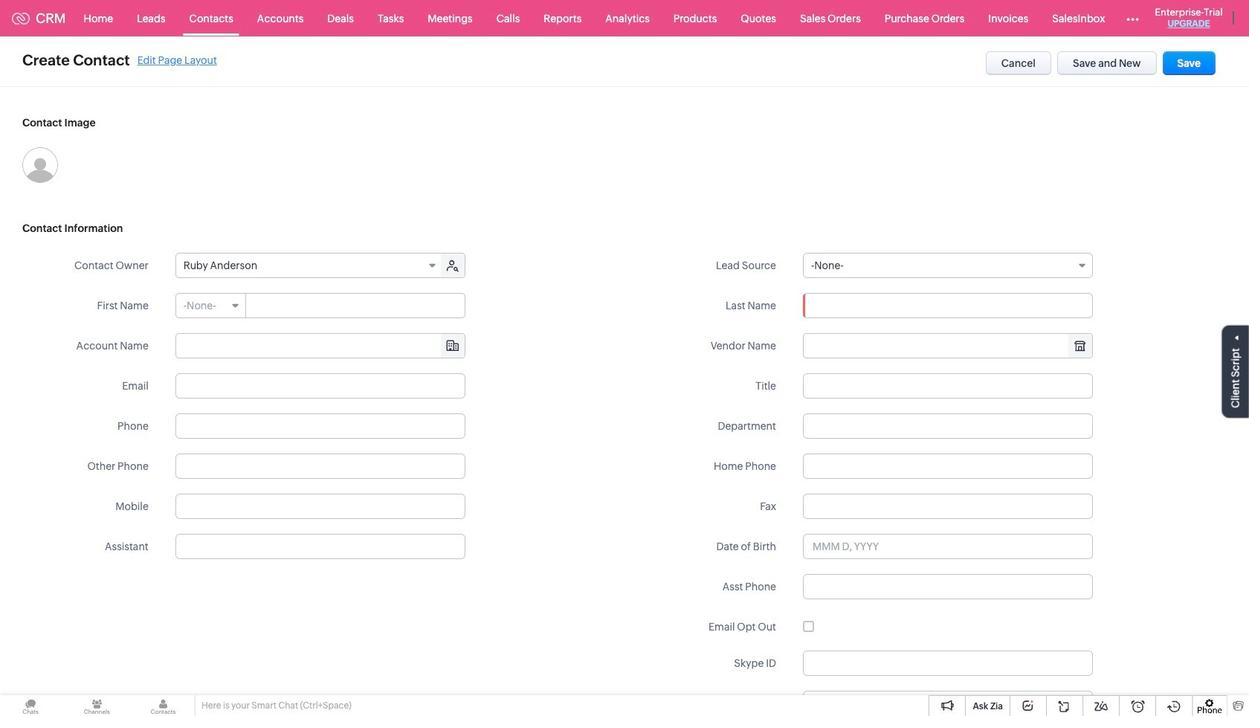Task type: describe. For each thing, give the bounding box(es) containing it.
MMM D, YYYY text field
[[804, 534, 1094, 560]]

create menu image
[[1245, 0, 1250, 36]]

chats image
[[0, 696, 61, 717]]



Task type: locate. For each thing, give the bounding box(es) containing it.
contacts image
[[133, 696, 194, 717]]

None text field
[[804, 293, 1094, 318], [247, 294, 465, 318], [176, 334, 465, 358], [175, 374, 466, 399], [175, 414, 466, 439], [804, 414, 1094, 439], [804, 454, 1094, 479], [804, 651, 1094, 676], [804, 293, 1094, 318], [247, 294, 465, 318], [176, 334, 465, 358], [175, 374, 466, 399], [175, 414, 466, 439], [804, 414, 1094, 439], [804, 454, 1094, 479], [804, 651, 1094, 676]]

logo image
[[12, 12, 30, 24]]

image image
[[22, 147, 58, 183]]

None text field
[[804, 374, 1094, 399], [175, 454, 466, 479], [175, 494, 466, 519], [804, 494, 1094, 519], [175, 534, 466, 560], [804, 574, 1094, 600], [804, 691, 1094, 717], [804, 374, 1094, 399], [175, 454, 466, 479], [175, 494, 466, 519], [804, 494, 1094, 519], [175, 534, 466, 560], [804, 574, 1094, 600], [804, 691, 1094, 717]]

Other Modules field
[[1118, 6, 1150, 30]]

channels image
[[66, 696, 128, 717]]

None field
[[804, 253, 1094, 278], [176, 254, 443, 278], [176, 294, 246, 318], [176, 334, 465, 358], [804, 334, 1093, 358], [804, 253, 1094, 278], [176, 254, 443, 278], [176, 294, 246, 318], [176, 334, 465, 358], [804, 334, 1093, 358]]



Task type: vqa. For each thing, say whether or not it's contained in the screenshot.
Other Modules field
yes



